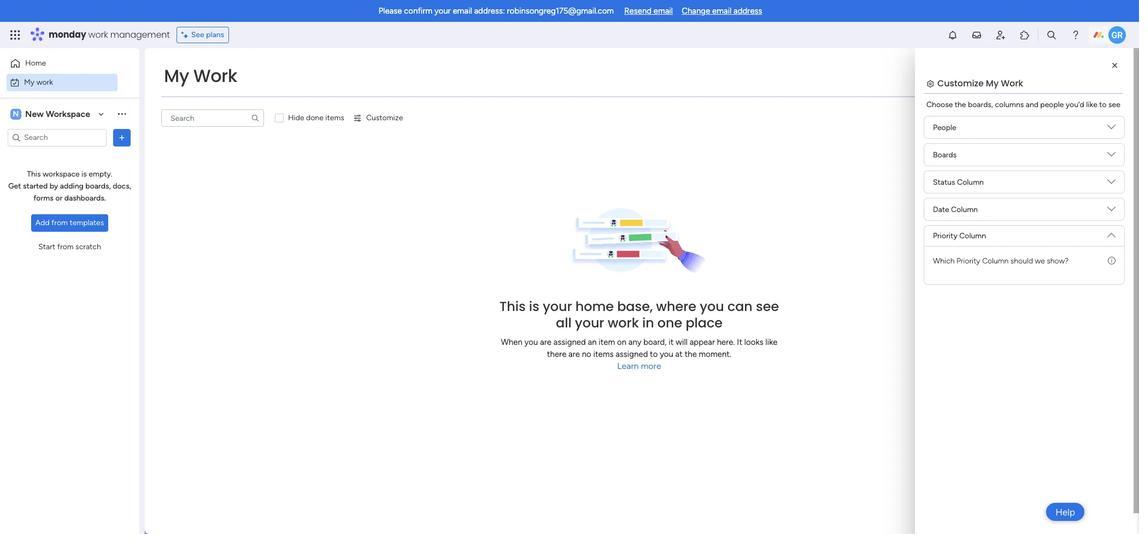 Task type: locate. For each thing, give the bounding box(es) containing it.
my down home
[[24, 77, 35, 87]]

status column
[[933, 177, 984, 187]]

is left all
[[529, 297, 540, 315]]

1 vertical spatial to
[[650, 349, 658, 359]]

work for my
[[36, 77, 53, 87]]

0 vertical spatial to
[[1100, 100, 1107, 109]]

welcome to my work feature image image
[[570, 208, 709, 275]]

1 horizontal spatial are
[[569, 349, 580, 359]]

monday work management
[[49, 28, 170, 41]]

work inside main content
[[1001, 77, 1024, 90]]

1 horizontal spatial email
[[654, 6, 673, 16]]

this inside this is your home base, where you can see all your work in one place when you are assigned an item on any board, it will appear here. it looks like there are no items assigned to you at the moment. learn more
[[500, 297, 526, 315]]

to
[[1100, 100, 1107, 109], [650, 349, 658, 359]]

address:
[[474, 6, 505, 16]]

start from scratch button
[[34, 238, 105, 256]]

the right at
[[685, 349, 697, 359]]

work down home
[[36, 77, 53, 87]]

5 dapulse dropdown down arrow image from the top
[[1108, 227, 1116, 239]]

1 horizontal spatial your
[[543, 297, 572, 315]]

boards, inside this workspace is empty. get started by adding boards, docs, forms or dashboards.
[[85, 182, 111, 191]]

3 dapulse dropdown down arrow image from the top
[[1108, 178, 1116, 190]]

0 horizontal spatial you
[[525, 337, 538, 347]]

0 vertical spatial you
[[700, 297, 724, 315]]

my up columns
[[986, 77, 999, 90]]

column right status
[[958, 177, 984, 187]]

assigned up there
[[554, 337, 586, 347]]

people
[[933, 123, 957, 132]]

1 dapulse dropdown down arrow image from the top
[[1108, 123, 1116, 135]]

are up there
[[540, 337, 552, 347]]

priority up which
[[933, 231, 958, 241]]

1 horizontal spatial the
[[955, 100, 967, 109]]

0 horizontal spatial see
[[756, 297, 779, 315]]

1 horizontal spatial assigned
[[616, 349, 648, 359]]

started
[[23, 182, 48, 191]]

this up when
[[500, 297, 526, 315]]

robinsongreg175@gmail.com
[[507, 6, 614, 16]]

any
[[629, 337, 642, 347]]

notifications image
[[948, 30, 959, 40]]

see right 'you'd' on the top of page
[[1109, 100, 1121, 109]]

will
[[676, 337, 688, 347]]

0 horizontal spatial the
[[685, 349, 697, 359]]

1 horizontal spatial this
[[500, 297, 526, 315]]

search everything image
[[1047, 30, 1058, 40]]

work inside button
[[36, 77, 53, 87]]

your for home
[[543, 297, 572, 315]]

boards, down customize my work
[[968, 100, 994, 109]]

0 horizontal spatial this
[[27, 170, 41, 179]]

1 vertical spatial work
[[36, 77, 53, 87]]

we
[[1035, 256, 1045, 266]]

to right 'you'd' on the top of page
[[1100, 100, 1107, 109]]

from for start
[[57, 242, 74, 252]]

0 horizontal spatial work
[[36, 77, 53, 87]]

your right confirm
[[435, 6, 451, 16]]

adding
[[60, 182, 84, 191]]

monday
[[49, 28, 86, 41]]

my down see plans 'button'
[[164, 63, 189, 88]]

0 horizontal spatial are
[[540, 337, 552, 347]]

this up started
[[27, 170, 41, 179]]

you left at
[[660, 349, 674, 359]]

home button
[[7, 55, 118, 72]]

like
[[1087, 100, 1098, 109], [766, 337, 778, 347]]

you left can
[[700, 297, 724, 315]]

this is your home base, where you can see all your work in one place main content
[[145, 48, 1134, 534]]

0 horizontal spatial is
[[82, 170, 87, 179]]

from right start
[[57, 242, 74, 252]]

change
[[682, 6, 711, 16]]

items
[[326, 113, 344, 122], [594, 349, 614, 359]]

on
[[617, 337, 627, 347]]

1 vertical spatial customize
[[366, 113, 403, 122]]

templates
[[70, 218, 104, 227]]

1 horizontal spatial to
[[1100, 100, 1107, 109]]

2 email from the left
[[654, 6, 673, 16]]

2 vertical spatial work
[[608, 314, 639, 332]]

dapulse dropdown down arrow image for date
[[1108, 205, 1116, 217]]

you
[[700, 297, 724, 315], [525, 337, 538, 347], [660, 349, 674, 359]]

your
[[435, 6, 451, 16], [543, 297, 572, 315], [575, 314, 605, 332]]

my work
[[24, 77, 53, 87]]

0 horizontal spatial like
[[766, 337, 778, 347]]

like right 'you'd' on the top of page
[[1087, 100, 1098, 109]]

assigned up learn
[[616, 349, 648, 359]]

options image
[[116, 132, 127, 143]]

0 vertical spatial the
[[955, 100, 967, 109]]

email right change
[[713, 6, 732, 16]]

items inside this is your home base, where you can see all your work in one place when you are assigned an item on any board, it will appear here. it looks like there are no items assigned to you at the moment. learn more
[[594, 349, 614, 359]]

this for is
[[500, 297, 526, 315]]

items down item
[[594, 349, 614, 359]]

column left should
[[983, 256, 1009, 266]]

1 vertical spatial like
[[766, 337, 778, 347]]

column right date
[[952, 205, 978, 214]]

1 horizontal spatial work
[[1001, 77, 1024, 90]]

email right 'resend'
[[654, 6, 673, 16]]

1 vertical spatial you
[[525, 337, 538, 347]]

0 horizontal spatial email
[[453, 6, 472, 16]]

items right done
[[326, 113, 344, 122]]

0 vertical spatial items
[[326, 113, 344, 122]]

invite members image
[[996, 30, 1007, 40]]

1 email from the left
[[453, 6, 472, 16]]

1 vertical spatial from
[[57, 242, 74, 252]]

customize button
[[349, 109, 408, 127]]

work up on
[[608, 314, 639, 332]]

apps image
[[1020, 30, 1031, 40]]

Search in workspace field
[[23, 131, 91, 144]]

1 horizontal spatial boards,
[[968, 100, 994, 109]]

which priority column should we show?
[[933, 256, 1069, 266]]

0 horizontal spatial boards,
[[85, 182, 111, 191]]

0 horizontal spatial assigned
[[554, 337, 586, 347]]

work down plans
[[193, 63, 237, 88]]

priority right which
[[957, 256, 981, 266]]

date column
[[933, 205, 978, 214]]

like right the looks
[[766, 337, 778, 347]]

0 vertical spatial work
[[88, 28, 108, 41]]

your up "an"
[[575, 314, 605, 332]]

1 vertical spatial this
[[500, 297, 526, 315]]

0 vertical spatial boards,
[[968, 100, 994, 109]]

from inside start from scratch button
[[57, 242, 74, 252]]

is inside this workspace is empty. get started by adding boards, docs, forms or dashboards.
[[82, 170, 87, 179]]

3 email from the left
[[713, 6, 732, 16]]

my inside button
[[24, 77, 35, 87]]

2 horizontal spatial email
[[713, 6, 732, 16]]

workspace options image
[[116, 108, 127, 119]]

my
[[164, 63, 189, 88], [986, 77, 999, 90], [24, 77, 35, 87]]

is left empty.
[[82, 170, 87, 179]]

email left address:
[[453, 6, 472, 16]]

0 horizontal spatial customize
[[366, 113, 403, 122]]

0 vertical spatial like
[[1087, 100, 1098, 109]]

dashboards.
[[64, 194, 106, 203]]

you right when
[[525, 337, 538, 347]]

my work
[[164, 63, 237, 88]]

work
[[88, 28, 108, 41], [36, 77, 53, 87], [608, 314, 639, 332]]

1 vertical spatial are
[[569, 349, 580, 359]]

0 horizontal spatial your
[[435, 6, 451, 16]]

done
[[306, 113, 324, 122]]

to up the more
[[650, 349, 658, 359]]

please confirm your email address: robinsongreg175@gmail.com
[[379, 6, 614, 16]]

show?
[[1047, 256, 1069, 266]]

1 horizontal spatial is
[[529, 297, 540, 315]]

0 vertical spatial from
[[51, 218, 68, 227]]

are left no
[[569, 349, 580, 359]]

priority
[[933, 231, 958, 241], [957, 256, 981, 266]]

0 horizontal spatial my
[[24, 77, 35, 87]]

1 vertical spatial priority
[[957, 256, 981, 266]]

0 vertical spatial customize
[[938, 77, 984, 90]]

boards, inside this is your home base, where you can see all your work in one place main content
[[968, 100, 994, 109]]

from right add
[[51, 218, 68, 227]]

dapulse dropdown down arrow image
[[1108, 123, 1116, 135], [1108, 150, 1116, 163], [1108, 178, 1116, 190], [1108, 205, 1116, 217], [1108, 227, 1116, 239]]

customize inside button
[[366, 113, 403, 122]]

0 horizontal spatial to
[[650, 349, 658, 359]]

work up columns
[[1001, 77, 1024, 90]]

resend email
[[625, 6, 673, 16]]

0 vertical spatial see
[[1109, 100, 1121, 109]]

you'd
[[1066, 100, 1085, 109]]

is
[[82, 170, 87, 179], [529, 297, 540, 315]]

2 horizontal spatial work
[[608, 314, 639, 332]]

1 vertical spatial see
[[756, 297, 779, 315]]

customize
[[938, 77, 984, 90], [366, 113, 403, 122]]

the right choose
[[955, 100, 967, 109]]

column down date column
[[960, 231, 987, 241]]

customize for customize my work
[[938, 77, 984, 90]]

this inside this workspace is empty. get started by adding boards, docs, forms or dashboards.
[[27, 170, 41, 179]]

4 dapulse dropdown down arrow image from the top
[[1108, 205, 1116, 217]]

help button
[[1047, 503, 1085, 521]]

choose
[[927, 100, 953, 109]]

1 horizontal spatial items
[[594, 349, 614, 359]]

this
[[27, 170, 41, 179], [500, 297, 526, 315]]

workspace
[[46, 109, 90, 119]]

address
[[734, 6, 763, 16]]

empty.
[[89, 170, 112, 179]]

date
[[933, 205, 950, 214]]

column for date column
[[952, 205, 978, 214]]

the
[[955, 100, 967, 109], [685, 349, 697, 359]]

1 vertical spatial boards,
[[85, 182, 111, 191]]

customize for customize
[[366, 113, 403, 122]]

0 vertical spatial is
[[82, 170, 87, 179]]

0 vertical spatial are
[[540, 337, 552, 347]]

boards, down empty.
[[85, 182, 111, 191]]

greg robinson image
[[1109, 26, 1126, 44]]

1 vertical spatial is
[[529, 297, 540, 315]]

1 vertical spatial the
[[685, 349, 697, 359]]

this workspace is empty. get started by adding boards, docs, forms or dashboards.
[[8, 170, 131, 203]]

column
[[958, 177, 984, 187], [952, 205, 978, 214], [960, 231, 987, 241], [983, 256, 1009, 266]]

my for my work
[[164, 63, 189, 88]]

work inside this is your home base, where you can see all your work in one place when you are assigned an item on any board, it will appear here. it looks like there are no items assigned to you at the moment. learn more
[[608, 314, 639, 332]]

work right 'monday'
[[88, 28, 108, 41]]

1 horizontal spatial my
[[164, 63, 189, 88]]

0 vertical spatial this
[[27, 170, 41, 179]]

workspace selection element
[[10, 107, 92, 121]]

hide
[[288, 113, 304, 122]]

email
[[453, 6, 472, 16], [654, 6, 673, 16], [713, 6, 732, 16]]

priority column
[[933, 231, 987, 241]]

help image
[[1071, 30, 1082, 40]]

your left home on the right of page
[[543, 297, 572, 315]]

work
[[193, 63, 237, 88], [1001, 77, 1024, 90]]

email for resend email
[[654, 6, 673, 16]]

see right can
[[756, 297, 779, 315]]

is inside this is your home base, where you can see all your work in one place when you are assigned an item on any board, it will appear here. it looks like there are no items assigned to you at the moment. learn more
[[529, 297, 540, 315]]

see
[[1109, 100, 1121, 109], [756, 297, 779, 315]]

from inside "add from templates" button
[[51, 218, 68, 227]]

looks
[[745, 337, 764, 347]]

1 horizontal spatial customize
[[938, 77, 984, 90]]

1 horizontal spatial work
[[88, 28, 108, 41]]

by
[[50, 182, 58, 191]]

are
[[540, 337, 552, 347], [569, 349, 580, 359]]

there
[[547, 349, 567, 359]]

1 horizontal spatial you
[[660, 349, 674, 359]]

0 vertical spatial assigned
[[554, 337, 586, 347]]

None search field
[[161, 109, 264, 127]]

boards,
[[968, 100, 994, 109], [85, 182, 111, 191]]

to inside this is your home base, where you can see all your work in one place when you are assigned an item on any board, it will appear here. it looks like there are no items assigned to you at the moment. learn more
[[650, 349, 658, 359]]

1 horizontal spatial see
[[1109, 100, 1121, 109]]

see
[[191, 30, 204, 39]]

2 horizontal spatial my
[[986, 77, 999, 90]]

1 vertical spatial items
[[594, 349, 614, 359]]

base,
[[617, 297, 653, 315]]



Task type: describe. For each thing, give the bounding box(es) containing it.
it
[[669, 337, 674, 347]]

here.
[[717, 337, 735, 347]]

board,
[[644, 337, 667, 347]]

item
[[599, 337, 615, 347]]

new
[[25, 109, 44, 119]]

people
[[1041, 100, 1064, 109]]

my work button
[[7, 74, 118, 91]]

v2 info image
[[1108, 255, 1116, 267]]

workspace
[[43, 170, 80, 179]]

2 vertical spatial you
[[660, 349, 674, 359]]

see inside this is your home base, where you can see all your work in one place when you are assigned an item on any board, it will appear here. it looks like there are no items assigned to you at the moment. learn more
[[756, 297, 779, 315]]

all
[[556, 314, 572, 332]]

work for monday
[[88, 28, 108, 41]]

in
[[643, 314, 654, 332]]

start from scratch
[[38, 242, 101, 252]]

new workspace
[[25, 109, 90, 119]]

your for email
[[435, 6, 451, 16]]

and
[[1026, 100, 1039, 109]]

learn
[[618, 361, 639, 371]]

1 horizontal spatial like
[[1087, 100, 1098, 109]]

column for priority column
[[960, 231, 987, 241]]

scratch
[[76, 242, 101, 252]]

customize my work
[[938, 77, 1024, 90]]

resend
[[625, 6, 652, 16]]

my for my work
[[24, 77, 35, 87]]

inbox image
[[972, 30, 983, 40]]

get
[[8, 182, 21, 191]]

resend email link
[[625, 6, 673, 16]]

dapulse dropdown down arrow image for priority
[[1108, 227, 1116, 239]]

from for add
[[51, 218, 68, 227]]

home
[[576, 297, 614, 315]]

docs,
[[113, 182, 131, 191]]

this for workspace
[[27, 170, 41, 179]]

help
[[1056, 507, 1076, 518]]

hide done items
[[288, 113, 344, 122]]

more
[[641, 361, 662, 371]]

at
[[676, 349, 683, 359]]

an
[[588, 337, 597, 347]]

plans
[[206, 30, 224, 39]]

1 vertical spatial assigned
[[616, 349, 648, 359]]

email for change email address
[[713, 6, 732, 16]]

where
[[656, 297, 697, 315]]

dapulse dropdown down arrow image for status
[[1108, 178, 1116, 190]]

no
[[582, 349, 592, 359]]

choose the boards, columns and people you'd like to see
[[927, 100, 1121, 109]]

the inside this is your home base, where you can see all your work in one place when you are assigned an item on any board, it will appear here. it looks like there are no items assigned to you at the moment. learn more
[[685, 349, 697, 359]]

n
[[13, 109, 19, 118]]

2 horizontal spatial you
[[700, 297, 724, 315]]

add from templates button
[[31, 214, 108, 232]]

0 vertical spatial priority
[[933, 231, 958, 241]]

2 horizontal spatial your
[[575, 314, 605, 332]]

appear
[[690, 337, 715, 347]]

add from templates
[[35, 218, 104, 227]]

or
[[55, 194, 63, 203]]

add
[[35, 218, 50, 227]]

my inside this is your home base, where you can see all your work in one place main content
[[986, 77, 999, 90]]

forms
[[33, 194, 54, 203]]

confirm
[[404, 6, 433, 16]]

workspace image
[[10, 108, 21, 120]]

select product image
[[10, 30, 21, 40]]

place
[[686, 314, 723, 332]]

start
[[38, 242, 55, 252]]

none search field inside this is your home base, where you can see all your work in one place main content
[[161, 109, 264, 127]]

change email address
[[682, 6, 763, 16]]

this is your home base, where you can see all your work in one place when you are assigned an item on any board, it will appear here. it looks like there are no items assigned to you at the moment. learn more
[[500, 297, 779, 371]]

please
[[379, 6, 402, 16]]

2 dapulse dropdown down arrow image from the top
[[1108, 150, 1116, 163]]

can
[[728, 297, 753, 315]]

columns
[[996, 100, 1024, 109]]

0 horizontal spatial items
[[326, 113, 344, 122]]

when
[[501, 337, 523, 347]]

like inside this is your home base, where you can see all your work in one place when you are assigned an item on any board, it will appear here. it looks like there are no items assigned to you at the moment. learn more
[[766, 337, 778, 347]]

see plans button
[[176, 27, 229, 43]]

boards
[[933, 150, 957, 159]]

change email address link
[[682, 6, 763, 16]]

one
[[658, 314, 683, 332]]

should
[[1011, 256, 1034, 266]]

management
[[110, 28, 170, 41]]

status
[[933, 177, 956, 187]]

0 horizontal spatial work
[[193, 63, 237, 88]]

see plans
[[191, 30, 224, 39]]

search image
[[251, 114, 260, 122]]

which
[[933, 256, 955, 266]]

moment.
[[699, 349, 732, 359]]

Filter dashboard by text search field
[[161, 109, 264, 127]]

home
[[25, 59, 46, 68]]

column for status column
[[958, 177, 984, 187]]

it
[[737, 337, 743, 347]]

learn more link
[[618, 361, 662, 372]]



Task type: vqa. For each thing, say whether or not it's contained in the screenshot.
One
yes



